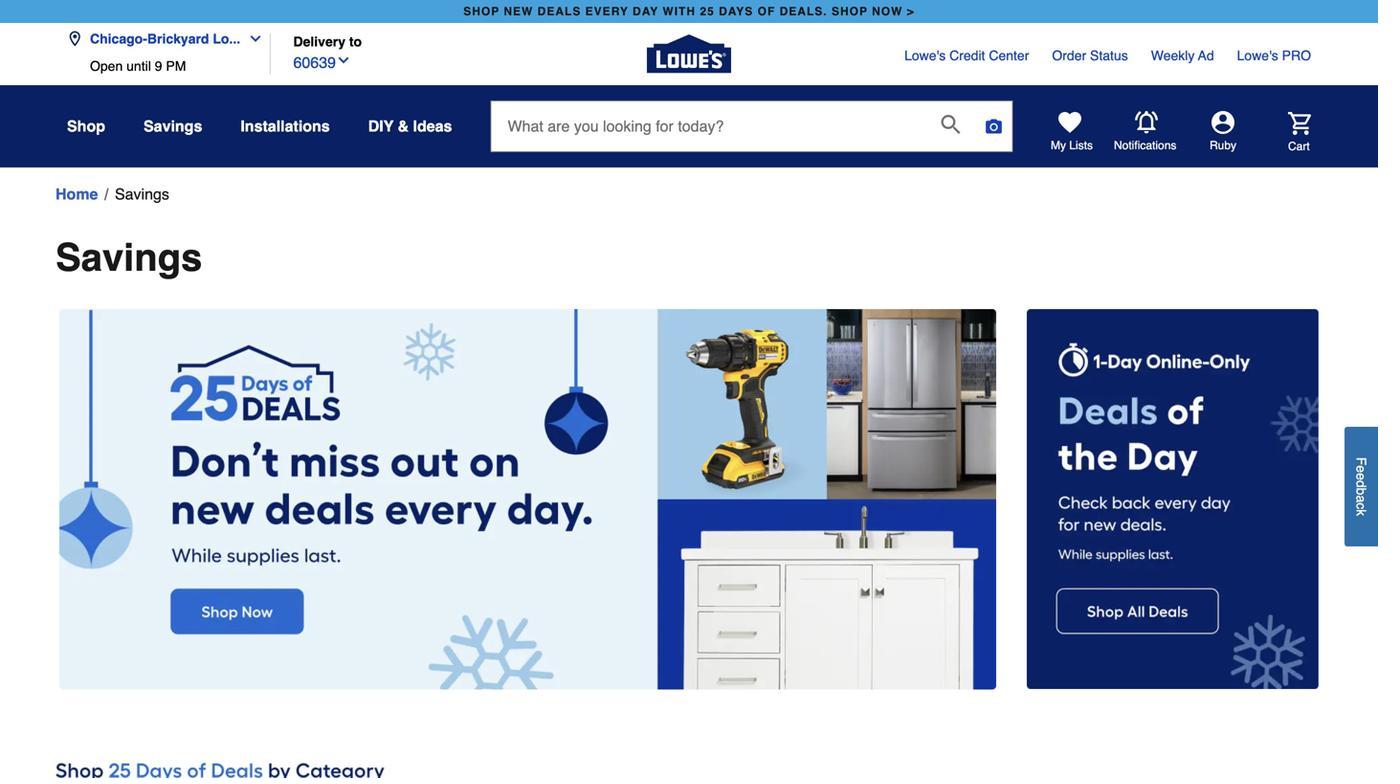 Task type: describe. For each thing, give the bounding box(es) containing it.
chicago-brickyard lo...
[[90, 31, 240, 46]]

installations button
[[241, 109, 330, 144]]

25 days of deals. don't miss out on new deals every day. while supplies last. image
[[59, 309, 997, 690]]

chicago-brickyard lo... button
[[67, 20, 271, 58]]

f e e d b a c k button
[[1345, 427, 1378, 546]]

credit
[[950, 48, 985, 63]]

notifications
[[1114, 139, 1177, 152]]

9
[[155, 58, 162, 74]]

b
[[1354, 488, 1369, 495]]

delivery
[[293, 34, 346, 49]]

chevron down image
[[240, 31, 263, 46]]

lowe's home improvement notification center image
[[1135, 111, 1158, 134]]

d
[[1354, 480, 1369, 488]]

f e e d b a c k
[[1354, 457, 1369, 516]]

shop
[[67, 117, 105, 135]]

diy & ideas
[[368, 117, 452, 135]]

diy & ideas button
[[368, 109, 452, 144]]

1 e from the top
[[1354, 465, 1369, 473]]

chicago-
[[90, 31, 147, 46]]

lowe's pro link
[[1237, 46, 1311, 65]]

60639 button
[[293, 49, 351, 74]]

lowe's pro
[[1237, 48, 1311, 63]]

status
[[1090, 48, 1128, 63]]

Search Query text field
[[492, 101, 926, 151]]

a
[[1354, 495, 1369, 503]]

lowe's home improvement logo image
[[647, 12, 731, 96]]

order
[[1052, 48, 1087, 63]]

weekly
[[1151, 48, 1195, 63]]

ruby
[[1210, 139, 1237, 152]]

my lists link
[[1051, 111, 1093, 153]]

lowe's credit center link
[[905, 46, 1029, 65]]

home link
[[56, 183, 98, 206]]

cart
[[1288, 140, 1310, 153]]

&
[[398, 117, 409, 135]]

k
[[1354, 509, 1369, 516]]

camera image
[[984, 117, 1004, 136]]

with
[[663, 5, 696, 18]]

pm
[[166, 58, 186, 74]]

until
[[126, 58, 151, 74]]

lowe's for lowe's pro
[[1237, 48, 1279, 63]]

order status
[[1052, 48, 1128, 63]]

order status link
[[1052, 46, 1128, 65]]

open until 9 pm
[[90, 58, 186, 74]]

new
[[504, 5, 534, 18]]

open
[[90, 58, 123, 74]]

day
[[633, 5, 659, 18]]

lo...
[[213, 31, 240, 46]]

25
[[700, 5, 715, 18]]



Task type: locate. For each thing, give the bounding box(es) containing it.
ideas
[[413, 117, 452, 135]]

0 vertical spatial savings
[[144, 117, 202, 135]]

None search field
[[491, 101, 1013, 170]]

search image
[[941, 115, 961, 134]]

60639
[[293, 54, 336, 71]]

2 shop from the left
[[832, 5, 868, 18]]

now
[[872, 5, 903, 18]]

weekly ad
[[1151, 48, 1214, 63]]

shop new deals every day with 25 days of deals. shop now > link
[[460, 0, 919, 23]]

1 lowe's from the left
[[905, 48, 946, 63]]

lowe's home improvement lists image
[[1059, 111, 1082, 134]]

every
[[586, 5, 629, 18]]

lowe's left credit on the top of page
[[905, 48, 946, 63]]

0 horizontal spatial shop
[[464, 5, 500, 18]]

0 horizontal spatial lowe's
[[905, 48, 946, 63]]

lowe's for lowe's credit center
[[905, 48, 946, 63]]

e
[[1354, 465, 1369, 473], [1354, 473, 1369, 480]]

pro
[[1282, 48, 1311, 63]]

shop new deals every day with 25 days of deals. shop now >
[[464, 5, 915, 18]]

lowe's left pro
[[1237, 48, 1279, 63]]

1-day online-only deals of the day. check every day for new deals. while supplies last. image
[[1027, 309, 1319, 689]]

savings down the pm on the top
[[144, 117, 202, 135]]

my lists
[[1051, 139, 1093, 152]]

ruby button
[[1177, 111, 1269, 153]]

diy
[[368, 117, 394, 135]]

shop left new
[[464, 5, 500, 18]]

to
[[349, 34, 362, 49]]

center
[[989, 48, 1029, 63]]

e up the 'd'
[[1354, 465, 1369, 473]]

2 e from the top
[[1354, 473, 1369, 480]]

cart button
[[1262, 112, 1311, 154]]

my
[[1051, 139, 1066, 152]]

lowe's home improvement cart image
[[1288, 112, 1311, 135]]

c
[[1354, 503, 1369, 509]]

2 vertical spatial savings
[[56, 235, 202, 280]]

shop button
[[67, 109, 105, 144]]

1 shop from the left
[[464, 5, 500, 18]]

savings button
[[144, 109, 202, 144]]

home
[[56, 185, 98, 203]]

2 lowe's from the left
[[1237, 48, 1279, 63]]

f
[[1354, 457, 1369, 465]]

lists
[[1070, 139, 1093, 152]]

savings for savings link
[[115, 185, 169, 203]]

of
[[758, 5, 776, 18]]

weekly ad link
[[1151, 46, 1214, 65]]

installations
[[241, 117, 330, 135]]

days
[[719, 5, 754, 18]]

shop
[[464, 5, 500, 18], [832, 5, 868, 18]]

1 horizontal spatial shop
[[832, 5, 868, 18]]

savings down savings link
[[56, 235, 202, 280]]

savings right 'home' on the top of the page
[[115, 185, 169, 203]]

savings for savings button
[[144, 117, 202, 135]]

savings
[[144, 117, 202, 135], [115, 185, 169, 203], [56, 235, 202, 280]]

e up b at right
[[1354, 473, 1369, 480]]

deals.
[[780, 5, 828, 18]]

>
[[907, 5, 915, 18]]

ad
[[1198, 48, 1214, 63]]

deals
[[538, 5, 581, 18]]

lowe's credit center
[[905, 48, 1029, 63]]

lowe's
[[905, 48, 946, 63], [1237, 48, 1279, 63]]

1 vertical spatial savings
[[115, 185, 169, 203]]

chevron down image
[[336, 53, 351, 68]]

brickyard
[[147, 31, 209, 46]]

shop left now
[[832, 5, 868, 18]]

delivery to
[[293, 34, 362, 49]]

savings link
[[115, 183, 169, 206]]

1 horizontal spatial lowe's
[[1237, 48, 1279, 63]]

location image
[[67, 31, 82, 46]]

shop 25 days of deals by category. image
[[56, 755, 1323, 778]]



Task type: vqa. For each thing, say whether or not it's contained in the screenshot.
Indoor/Outdoor
no



